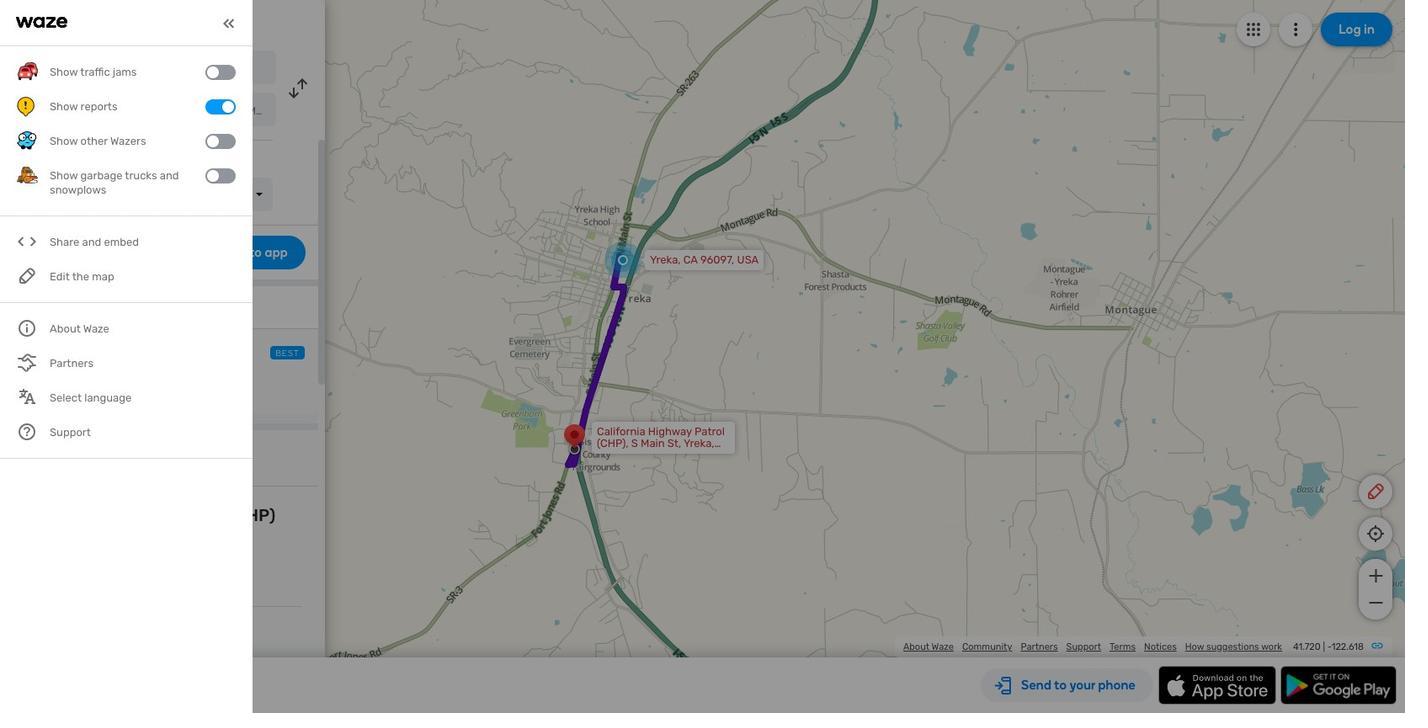 Task type: vqa. For each thing, say whether or not it's contained in the screenshot.
bottom YREKA,
yes



Task type: locate. For each thing, give the bounding box(es) containing it.
miles
[[66, 387, 97, 399]]

main
[[641, 437, 665, 450]]

1 vertical spatial s
[[631, 437, 638, 450]]

ca for yreka,
[[684, 254, 698, 266]]

partners link
[[1021, 642, 1058, 653]]

1 vertical spatial california highway patrol (chp)
[[17, 505, 276, 526]]

0 vertical spatial ca
[[98, 63, 111, 75]]

1 vertical spatial 96097,
[[701, 254, 735, 266]]

0 vertical spatial usa
[[147, 63, 167, 75]]

california highway patrol (chp)
[[61, 104, 233, 118], [17, 505, 276, 526]]

and
[[82, 236, 101, 249]]

0 vertical spatial highway
[[117, 104, 164, 118]]

s
[[66, 367, 73, 382], [631, 437, 638, 450]]

-
[[1328, 642, 1332, 653]]

point
[[63, 458, 91, 472]]

destination button
[[116, 458, 179, 486]]

s left 'main'
[[631, 437, 638, 450]]

(chp),
[[597, 437, 629, 450]]

usa for yreka
[[147, 63, 167, 75]]

embed
[[104, 236, 139, 249]]

starting
[[17, 458, 60, 472]]

0 vertical spatial (chp)
[[202, 104, 233, 118]]

5 up '2.6' at the left bottom of page
[[56, 367, 63, 382]]

0 horizontal spatial s
[[66, 367, 73, 382]]

pm
[[213, 188, 229, 200], [158, 349, 173, 360]]

(chp)
[[202, 104, 233, 118], [229, 505, 276, 526]]

0 horizontal spatial 96097,
[[113, 63, 145, 75]]

2 vertical spatial patrol
[[175, 505, 225, 526]]

yreka right current location icon
[[61, 61, 92, 76]]

1 vertical spatial 5
[[56, 367, 63, 382]]

0 vertical spatial patrol
[[167, 104, 199, 118]]

how
[[1186, 642, 1205, 653]]

california
[[61, 104, 114, 118], [597, 425, 646, 438], [597, 449, 646, 462], [17, 505, 97, 526]]

share and embed
[[50, 236, 139, 249]]

highway down the 'destination' button in the left bottom of the page
[[101, 505, 171, 526]]

california highway patrol (chp) down yreka ca 96097, usa
[[61, 104, 233, 118]]

ca inside yreka ca 96097, usa
[[98, 63, 111, 75]]

5
[[47, 344, 56, 362], [56, 367, 63, 382]]

patrol right st,
[[695, 425, 725, 438]]

best
[[276, 349, 300, 359]]

zoom in image
[[1366, 566, 1387, 586]]

1 vertical spatial highway
[[648, 425, 692, 438]]

patrol down the 'destination' button in the left bottom of the page
[[175, 505, 225, 526]]

usa inside yreka ca 96097, usa
[[147, 63, 167, 75]]

1 vertical spatial ca
[[684, 254, 698, 266]]

california highway patrol (chp) inside button
[[61, 104, 233, 118]]

1 vertical spatial usa
[[737, 254, 759, 266]]

1 horizontal spatial 96097,
[[701, 254, 735, 266]]

s right "i-" in the left bottom of the page
[[66, 367, 73, 382]]

support
[[1067, 642, 1102, 653]]

0 vertical spatial california highway patrol (chp)
[[61, 104, 233, 118]]

highway
[[117, 104, 164, 118], [648, 425, 692, 438], [101, 505, 171, 526]]

st,
[[668, 437, 682, 450]]

usa
[[147, 63, 167, 75], [737, 254, 759, 266]]

0 horizontal spatial usa
[[147, 63, 167, 75]]

(chp) inside button
[[202, 104, 233, 118]]

1 horizontal spatial ca
[[684, 254, 698, 266]]

2:15
[[190, 188, 211, 200]]

patrol
[[167, 104, 199, 118], [695, 425, 725, 438], [175, 505, 225, 526]]

location image
[[17, 99, 37, 120]]

pm inside list box
[[213, 188, 229, 200]]

pm right 1:55
[[158, 349, 173, 360]]

yreka
[[61, 61, 92, 76], [76, 367, 106, 382]]

0 horizontal spatial pm
[[158, 349, 173, 360]]

41.720 | -122.618
[[1294, 642, 1364, 653]]

yreka,
[[650, 254, 681, 266], [684, 437, 715, 450]]

11
[[105, 188, 114, 200]]

96097,
[[113, 63, 145, 75], [701, 254, 735, 266]]

0 vertical spatial pm
[[213, 188, 229, 200]]

1 vertical spatial yreka,
[[684, 437, 715, 450]]

96097, inside yreka ca 96097, usa
[[113, 63, 145, 75]]

1 vertical spatial yreka
[[76, 367, 106, 382]]

share
[[50, 236, 79, 249]]

about waze link
[[904, 642, 954, 653]]

community
[[963, 642, 1013, 653]]

5 inside i-5 s yreka 2.6 miles
[[56, 367, 63, 382]]

california inside button
[[61, 104, 114, 118]]

starting point
[[17, 458, 91, 472]]

yreka up miles in the bottom of the page
[[76, 367, 106, 382]]

i-
[[47, 367, 56, 382]]

yreka ca 96097, usa
[[61, 61, 167, 76]]

about waze community partners support terms notices how suggestions work
[[904, 642, 1283, 653]]

about
[[904, 642, 930, 653]]

california highway patrol (chp) down the 'destination' button in the left bottom of the page
[[17, 505, 276, 526]]

directions
[[155, 13, 224, 32]]

1 horizontal spatial pm
[[213, 188, 229, 200]]

1 vertical spatial patrol
[[695, 425, 725, 438]]

0 vertical spatial 96097,
[[113, 63, 145, 75]]

1 vertical spatial pm
[[158, 349, 173, 360]]

mon, dec 11 list box
[[45, 178, 172, 211]]

5 left min
[[47, 344, 56, 362]]

41.720
[[1294, 642, 1321, 653]]

ca
[[98, 63, 111, 75], [684, 254, 698, 266]]

terms link
[[1110, 642, 1136, 653]]

support link
[[1067, 642, 1102, 653]]

highway right (chp),
[[648, 425, 692, 438]]

0 horizontal spatial ca
[[98, 63, 111, 75]]

clock image
[[13, 149, 33, 169]]

community link
[[963, 642, 1013, 653]]

highway inside california highway patrol (chp), s main st, yreka, california
[[648, 425, 692, 438]]

driving
[[101, 13, 151, 32]]

link image
[[1371, 639, 1385, 653]]

1 horizontal spatial yreka,
[[684, 437, 715, 450]]

highway down yreka ca 96097, usa
[[117, 104, 164, 118]]

1 horizontal spatial s
[[631, 437, 638, 450]]

1 horizontal spatial usa
[[737, 254, 759, 266]]

0 vertical spatial s
[[66, 367, 73, 382]]

patrol inside california highway patrol (chp), s main st, yreka, california
[[695, 425, 725, 438]]

patrol down yreka ca 96097, usa
[[167, 104, 199, 118]]

0 horizontal spatial yreka,
[[650, 254, 681, 266]]

yreka inside i-5 s yreka 2.6 miles
[[76, 367, 106, 382]]

pm right 2:15
[[213, 188, 229, 200]]

usa for yreka,
[[737, 254, 759, 266]]



Task type: describe. For each thing, give the bounding box(es) containing it.
0 vertical spatial 5
[[47, 344, 56, 362]]

how suggestions work link
[[1186, 642, 1283, 653]]

routes
[[13, 302, 49, 316]]

yreka, inside california highway patrol (chp), s main st, yreka, california
[[684, 437, 715, 450]]

zoom out image
[[1366, 593, 1387, 613]]

leave
[[91, 349, 120, 360]]

dec
[[83, 188, 102, 200]]

partners
[[1021, 642, 1058, 653]]

5 min leave by 1:55 pm
[[47, 344, 173, 362]]

notices
[[1145, 642, 1177, 653]]

1
[[25, 345, 29, 360]]

2.6
[[47, 387, 63, 399]]

0 vertical spatial yreka,
[[650, 254, 681, 266]]

122.618
[[1332, 642, 1364, 653]]

suggestions
[[1207, 642, 1260, 653]]

work
[[1262, 642, 1283, 653]]

code image
[[17, 232, 38, 253]]

california highway patrol (chp) button
[[49, 93, 276, 126]]

current location image
[[17, 57, 37, 77]]

waze
[[932, 642, 954, 653]]

destination
[[116, 458, 179, 472]]

96097, for yreka,
[[701, 254, 735, 266]]

ca for yreka
[[98, 63, 111, 75]]

i-5 s yreka 2.6 miles
[[47, 367, 106, 399]]

1:55
[[136, 349, 156, 360]]

pencil image
[[1366, 482, 1386, 502]]

96097, for yreka
[[113, 63, 145, 75]]

california highway patrol (chp), s main st, yreka, california
[[597, 425, 725, 462]]

driving directions
[[101, 13, 224, 32]]

terms
[[1110, 642, 1136, 653]]

2:15 pm list box
[[180, 178, 273, 211]]

1 vertical spatial (chp)
[[229, 505, 276, 526]]

notices link
[[1145, 642, 1177, 653]]

2:15 pm
[[190, 188, 229, 200]]

by
[[122, 349, 133, 360]]

s inside i-5 s yreka 2.6 miles
[[66, 367, 73, 382]]

patrol inside button
[[167, 104, 199, 118]]

yreka, ca 96097, usa
[[650, 254, 759, 266]]

2 vertical spatial highway
[[101, 505, 171, 526]]

share and embed link
[[17, 225, 236, 260]]

s inside california highway patrol (chp), s main st, yreka, california
[[631, 437, 638, 450]]

min
[[59, 344, 85, 362]]

mon, dec 11
[[56, 188, 114, 200]]

starting point button
[[17, 458, 91, 484]]

highway inside button
[[117, 104, 164, 118]]

|
[[1324, 642, 1326, 653]]

0 vertical spatial yreka
[[61, 61, 92, 76]]

pm inside 5 min leave by 1:55 pm
[[158, 349, 173, 360]]

mon,
[[56, 188, 80, 200]]



